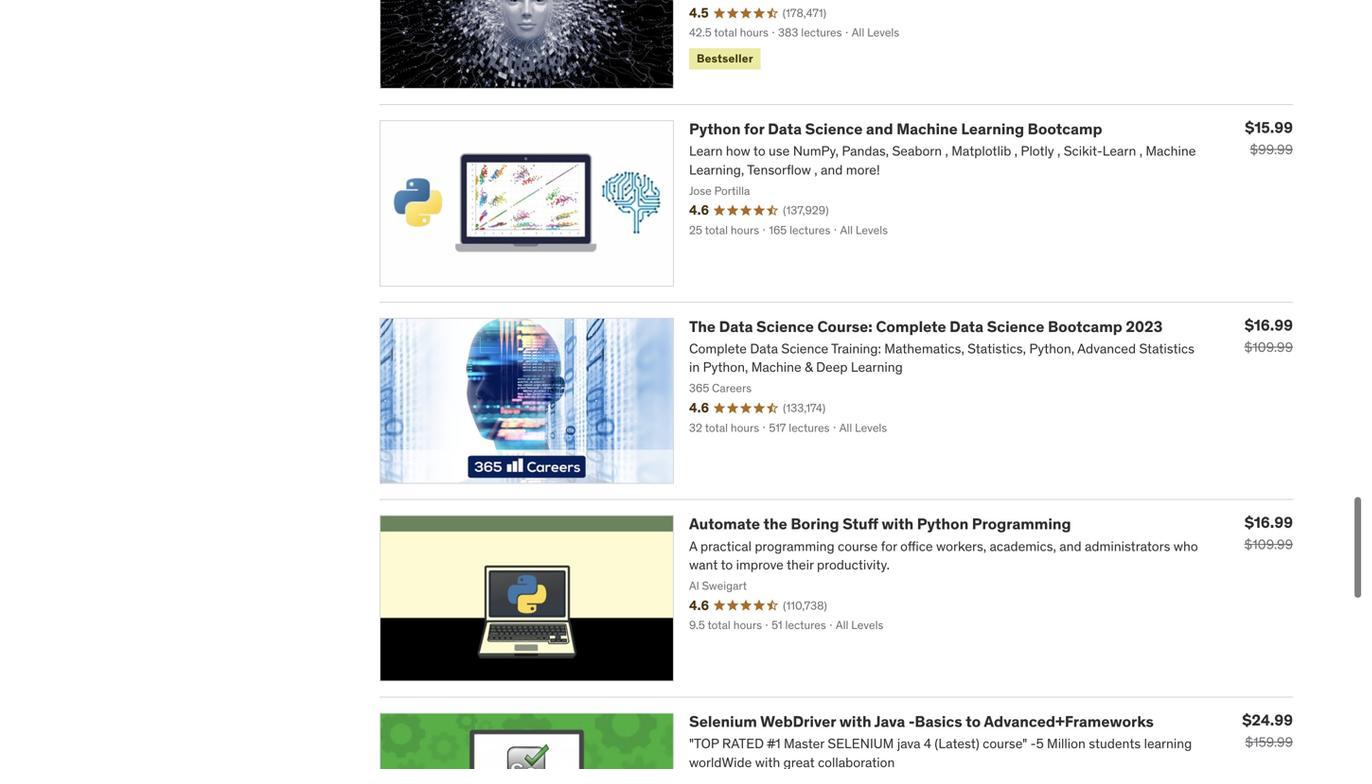 Task type: locate. For each thing, give the bounding box(es) containing it.
the
[[763, 512, 787, 531]]

0 vertical spatial python
[[689, 116, 741, 136]]

0 vertical spatial $16.99
[[1245, 313, 1293, 332]]

1 vertical spatial with
[[839, 709, 871, 729]]

$15.99 $99.99
[[1245, 115, 1293, 155]]

$16.99 for the data science course: complete data science bootcamp 2023
[[1245, 313, 1293, 332]]

python
[[689, 116, 741, 136], [917, 512, 969, 531]]

1 vertical spatial $16.99
[[1245, 510, 1293, 530]]

$16.99
[[1245, 313, 1293, 332], [1245, 510, 1293, 530]]

bootcamp
[[1028, 116, 1102, 136], [1048, 314, 1123, 334]]

2 $16.99 from the top
[[1245, 510, 1293, 530]]

selenium webdriver with java -basics to advanced+frameworks
[[689, 709, 1154, 729]]

1 vertical spatial bootcamp
[[1048, 314, 1123, 334]]

complete
[[876, 314, 946, 334]]

$24.99 $159.99
[[1242, 708, 1293, 748]]

bootcamp right 'learning'
[[1028, 116, 1102, 136]]

python left programming
[[917, 512, 969, 531]]

with right stuff
[[882, 512, 914, 531]]

0 vertical spatial $16.99 $109.99
[[1244, 313, 1293, 353]]

2 $109.99 from the top
[[1244, 534, 1293, 551]]

data
[[768, 116, 802, 136], [719, 314, 753, 334], [950, 314, 984, 334]]

$16.99 $109.99 for the data science course: complete data science bootcamp 2023
[[1244, 313, 1293, 353]]

to
[[966, 709, 981, 729]]

0 vertical spatial $109.99
[[1244, 336, 1293, 353]]

1 horizontal spatial python
[[917, 512, 969, 531]]

advanced+frameworks
[[984, 709, 1154, 729]]

java
[[874, 709, 905, 729]]

$159.99
[[1245, 731, 1293, 748]]

bootcamp left 2023
[[1048, 314, 1123, 334]]

1 vertical spatial $109.99
[[1244, 534, 1293, 551]]

2 $16.99 $109.99 from the top
[[1244, 510, 1293, 551]]

1 horizontal spatial data
[[768, 116, 802, 136]]

programming
[[972, 512, 1071, 531]]

$16.99 $109.99 for automate the boring stuff with python programming
[[1244, 510, 1293, 551]]

with left java
[[839, 709, 871, 729]]

data right the
[[719, 314, 753, 334]]

$109.99 for automate the boring stuff with python programming
[[1244, 534, 1293, 551]]

the data science course: complete data science bootcamp 2023 link
[[689, 314, 1163, 334]]

0 vertical spatial bootcamp
[[1028, 116, 1102, 136]]

$24.99
[[1242, 708, 1293, 727]]

1 horizontal spatial with
[[882, 512, 914, 531]]

python left for
[[689, 116, 741, 136]]

1 $16.99 $109.99 from the top
[[1244, 313, 1293, 353]]

1 $16.99 from the top
[[1245, 313, 1293, 332]]

boring
[[791, 512, 839, 531]]

with
[[882, 512, 914, 531], [839, 709, 871, 729]]

1 $109.99 from the top
[[1244, 336, 1293, 353]]

$109.99 for the data science course: complete data science bootcamp 2023
[[1244, 336, 1293, 353]]

science
[[805, 116, 863, 136], [756, 314, 814, 334], [987, 314, 1045, 334]]

0 horizontal spatial with
[[839, 709, 871, 729]]

data right for
[[768, 116, 802, 136]]

$16.99 $109.99
[[1244, 313, 1293, 353], [1244, 510, 1293, 551]]

0 horizontal spatial data
[[719, 314, 753, 334]]

$109.99
[[1244, 336, 1293, 353], [1244, 534, 1293, 551]]

the data science course: complete data science bootcamp 2023
[[689, 314, 1163, 334]]

1 vertical spatial $16.99 $109.99
[[1244, 510, 1293, 551]]

selenium webdriver with java -basics to advanced+frameworks link
[[689, 709, 1154, 729]]

and
[[866, 116, 893, 136]]

data right complete
[[950, 314, 984, 334]]

2 horizontal spatial data
[[950, 314, 984, 334]]



Task type: vqa. For each thing, say whether or not it's contained in the screenshot.
LANGUAGE inside which programming language can you learn that when added to your resume,  will often get you a job interview?
no



Task type: describe. For each thing, give the bounding box(es) containing it.
python for data science and machine learning bootcamp link
[[689, 116, 1102, 136]]

$15.99
[[1245, 115, 1293, 134]]

selenium
[[689, 709, 757, 729]]

automate
[[689, 512, 760, 531]]

webdriver
[[760, 709, 836, 729]]

automate the boring stuff with python programming link
[[689, 512, 1071, 531]]

0 vertical spatial with
[[882, 512, 914, 531]]

python for data science and machine learning bootcamp
[[689, 116, 1102, 136]]

stuff
[[843, 512, 878, 531]]

$99.99
[[1250, 138, 1293, 155]]

bootcamp for science
[[1048, 314, 1123, 334]]

the
[[689, 314, 716, 334]]

-
[[909, 709, 915, 729]]

for
[[744, 116, 764, 136]]

$16.99 for automate the boring stuff with python programming
[[1245, 510, 1293, 530]]

2023
[[1126, 314, 1163, 334]]

0 horizontal spatial python
[[689, 116, 741, 136]]

course:
[[817, 314, 873, 334]]

machine
[[897, 116, 958, 136]]

automate the boring stuff with python programming
[[689, 512, 1071, 531]]

learning
[[961, 116, 1024, 136]]

basics
[[915, 709, 962, 729]]

1 vertical spatial python
[[917, 512, 969, 531]]

bootcamp for learning
[[1028, 116, 1102, 136]]



